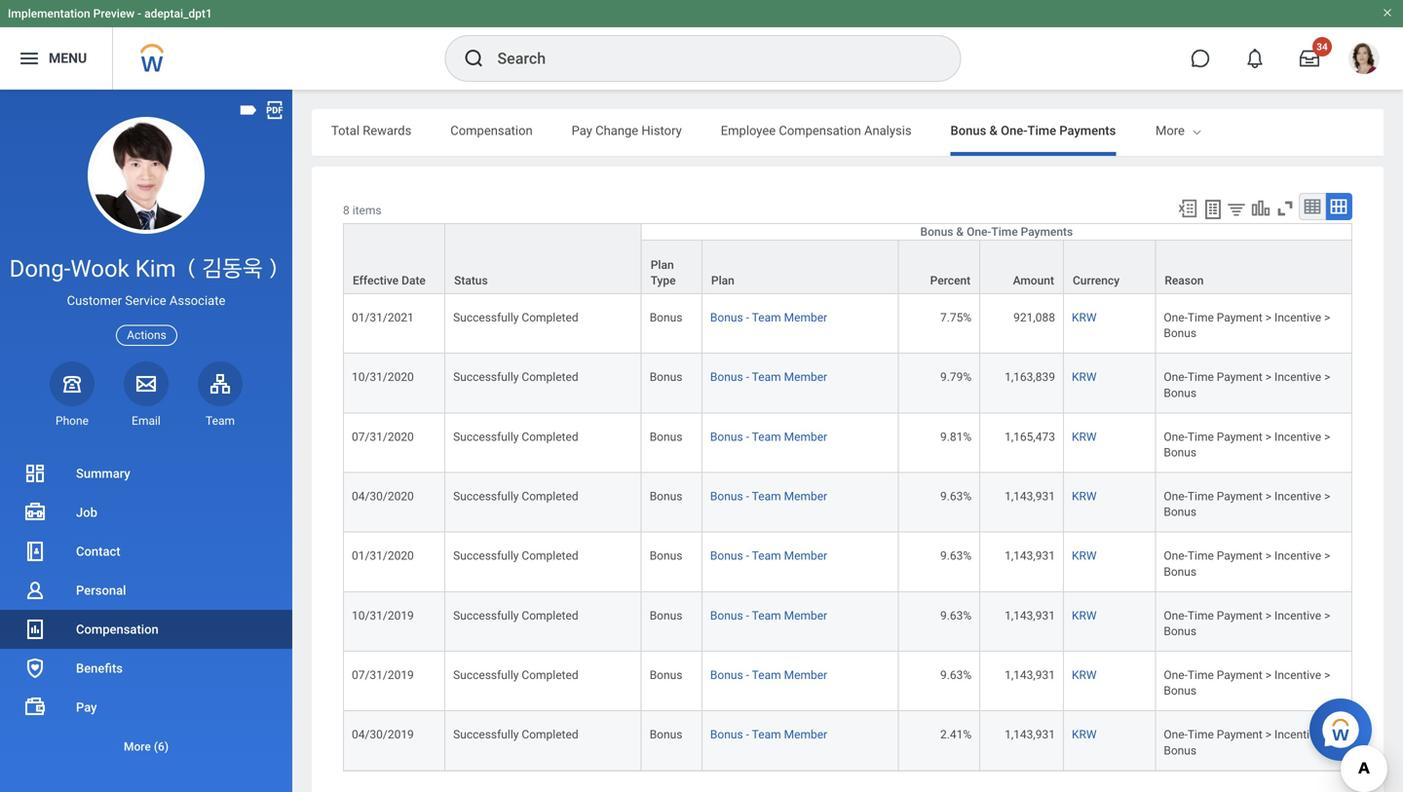 Task type: describe. For each thing, give the bounding box(es) containing it.
menu
[[49, 50, 87, 66]]

pay link
[[0, 688, 292, 727]]

team for 04/30/2020
[[752, 490, 781, 503]]

time for 07/31/2019's one-time payment > incentive > bonus element
[[1188, 669, 1214, 682]]

krw link for 01/31/2021
[[1072, 307, 1097, 325]]

one-time payment > incentive > bonus for 04/30/2020
[[1164, 490, 1331, 519]]

incentive for 10/31/2020
[[1275, 371, 1322, 384]]

3 payment from the top
[[1217, 430, 1263, 444]]

successfully completed for 07/31/2019
[[453, 669, 578, 682]]

payment for 01/31/2021
[[1217, 311, 1263, 325]]

bonus - team member link for 04/30/2020
[[710, 486, 827, 503]]

row containing 07/31/2020
[[343, 414, 1353, 473]]

completed for 10/31/2019
[[522, 609, 578, 623]]

adeptai_dpt1
[[144, 7, 212, 20]]

compensation image
[[23, 618, 47, 641]]

- for 04/30/2020
[[746, 490, 749, 503]]

navigation pane region
[[0, 90, 292, 792]]

implementation preview -   adeptai_dpt1
[[8, 7, 212, 20]]

successfully completed for 07/31/2020
[[453, 430, 578, 444]]

close environment banner image
[[1382, 7, 1394, 19]]

7.75%
[[940, 311, 972, 325]]

payments inside bonus & one-time payments 'popup button'
[[1021, 225, 1073, 239]]

one-time payment > incentive > bonus for 04/30/2019
[[1164, 728, 1331, 757]]

contact
[[76, 544, 120, 559]]

one- for 6th one-time payment > incentive > bonus element from the top of the page
[[1164, 609, 1188, 623]]

export to excel image
[[1177, 198, 1199, 219]]

completed for 07/31/2020
[[522, 430, 578, 444]]

successfully completed for 10/31/2019
[[453, 609, 578, 623]]

34 button
[[1288, 37, 1332, 80]]

10/31/2019
[[352, 609, 414, 623]]

one-time payment > incentive > bonus element for 04/30/2019
[[1164, 724, 1331, 757]]

10/31/2020
[[352, 371, 414, 384]]

contact image
[[23, 540, 47, 563]]

member for 04/30/2019
[[784, 728, 827, 742]]

analysis
[[864, 123, 912, 138]]

table image
[[1303, 197, 1322, 216]]

employee compensation analysis
[[721, 123, 912, 138]]

menu button
[[0, 27, 112, 90]]

dong-wook kim （김동욱）
[[9, 255, 283, 283]]

krw for 04/30/2019
[[1072, 728, 1097, 742]]

- for 10/31/2020
[[746, 371, 749, 384]]

9.81%
[[940, 430, 972, 444]]

- for 01/31/2021
[[746, 311, 749, 325]]

& inside bonus & one-time payments 'popup button'
[[956, 225, 964, 239]]

- for 01/31/2020
[[746, 549, 749, 563]]

one-time payment > incentive > bonus element for 10/31/2020
[[1164, 367, 1331, 400]]

items
[[352, 204, 382, 217]]

change
[[596, 123, 638, 138]]

row containing bonus & one-time payments
[[343, 223, 1353, 294]]

- for 04/30/2019
[[746, 728, 749, 742]]

member for 04/30/2020
[[784, 490, 827, 503]]

- for 07/31/2019
[[746, 669, 749, 682]]

plan type
[[651, 258, 676, 288]]

fullscreen image
[[1275, 198, 1296, 219]]

one-time payment > incentive > bonus for 01/31/2021
[[1164, 311, 1331, 340]]

benefits image
[[23, 657, 47, 680]]

phone button
[[50, 361, 95, 429]]

bonus - team member link for 10/31/2019
[[710, 605, 827, 623]]

email dong-wook kim （김동욱） element
[[124, 413, 169, 429]]

contact link
[[0, 532, 292, 571]]

reimbursable allowance plan activity
[[1155, 123, 1367, 138]]

successfully completed for 01/31/2020
[[453, 549, 578, 563]]

921,088
[[1014, 311, 1055, 325]]

- inside 'menu' banner
[[138, 7, 141, 20]]

krw for 07/31/2019
[[1072, 669, 1097, 682]]

member for 07/31/2019
[[784, 669, 827, 682]]

krw for 01/31/2020
[[1072, 549, 1097, 563]]

plan for plan type
[[651, 258, 674, 272]]

customer
[[67, 293, 122, 308]]

date
[[402, 274, 426, 288]]

personal
[[76, 583, 126, 598]]

reason
[[1165, 274, 1204, 288]]

6 payment from the top
[[1217, 609, 1263, 623]]

view team image
[[209, 372, 232, 395]]

plan type button
[[642, 241, 702, 293]]

service
[[125, 293, 166, 308]]

1,163,839
[[1005, 371, 1055, 384]]

more (6)
[[124, 740, 169, 754]]

bonus - team member for 01/31/2021
[[710, 311, 827, 325]]

one- for sixth one-time payment > incentive > bonus element from the bottom of the page
[[1164, 430, 1188, 444]]

team for 07/31/2019
[[752, 669, 781, 682]]

effective
[[353, 274, 399, 288]]

（김동욱）
[[182, 255, 283, 283]]

select to filter grid data image
[[1226, 199, 1247, 219]]

8
[[343, 204, 350, 217]]

Search Workday  search field
[[497, 37, 920, 80]]

9.79%
[[940, 371, 972, 384]]

3 one-time payment > incentive > bonus element from the top
[[1164, 426, 1331, 459]]

krw link for 07/31/2019
[[1072, 665, 1097, 682]]

inbox large image
[[1300, 49, 1319, 68]]

phone
[[56, 414, 89, 428]]

one- for one-time payment > incentive > bonus element for 01/31/2020
[[1164, 549, 1188, 563]]

successfully for 07/31/2020
[[453, 430, 519, 444]]

more for more
[[1156, 123, 1185, 138]]

total rewards
[[331, 123, 412, 138]]

successfully for 01/31/2020
[[453, 549, 519, 563]]

payment for 07/31/2019
[[1217, 669, 1263, 682]]

status button
[[445, 224, 641, 293]]

6 one-time payment > incentive > bonus element from the top
[[1164, 605, 1331, 638]]

row containing 04/30/2019
[[343, 712, 1353, 771]]

krw link for 10/31/2020
[[1072, 367, 1097, 384]]

2.41%
[[940, 728, 972, 742]]

6 incentive from the top
[[1275, 609, 1322, 623]]

payment for 04/30/2019
[[1217, 728, 1263, 742]]

successfully completed for 10/31/2020
[[453, 371, 578, 384]]

list containing summary
[[0, 454, 292, 766]]

percent button
[[899, 241, 980, 293]]

team inside team dong-wook kim （김동욱） "element"
[[206, 414, 235, 428]]

profile logan mcneil image
[[1349, 43, 1380, 78]]

1,143,931 for 04/30/2019
[[1005, 728, 1055, 742]]

9.63% for 01/31/2020
[[940, 549, 972, 563]]

rewards
[[363, 123, 412, 138]]

9.63% for 10/31/2019
[[940, 609, 972, 623]]

row containing 10/31/2019
[[343, 592, 1353, 652]]

summary image
[[23, 462, 47, 485]]

1,165,473
[[1005, 430, 1055, 444]]

member for 10/31/2019
[[784, 609, 827, 623]]

tab list containing total rewards
[[312, 109, 1384, 156]]

one-time payment > incentive > bonus element for 07/31/2019
[[1164, 665, 1331, 698]]

row containing 01/31/2021
[[343, 294, 1353, 354]]

associate
[[169, 293, 225, 308]]

summary
[[76, 466, 130, 481]]

incentive for 04/30/2020
[[1275, 490, 1322, 503]]

krw link for 07/31/2020
[[1072, 426, 1097, 444]]

01/31/2021
[[352, 311, 414, 325]]

member for 10/31/2020
[[784, 371, 827, 384]]

type
[[651, 274, 676, 288]]

payment for 04/30/2020
[[1217, 490, 1263, 503]]

benefits
[[76, 661, 123, 676]]

preview
[[93, 7, 135, 20]]

one- for 04/30/2019 one-time payment > incentive > bonus element
[[1164, 728, 1188, 742]]

1 horizontal spatial compensation
[[450, 123, 533, 138]]

bonus - team member for 10/31/2019
[[710, 609, 827, 623]]

krw link for 04/30/2019
[[1072, 724, 1097, 742]]

status
[[454, 274, 488, 288]]

completed for 10/31/2020
[[522, 371, 578, 384]]

plan for plan
[[711, 274, 735, 288]]

34
[[1317, 41, 1328, 53]]

(6)
[[154, 740, 169, 754]]

kim
[[135, 255, 176, 283]]

menu banner
[[0, 0, 1403, 90]]

bonus - team member for 07/31/2019
[[710, 669, 827, 682]]

incentive for 07/31/2019
[[1275, 669, 1322, 682]]

total
[[331, 123, 360, 138]]

tag image
[[238, 99, 259, 121]]

krw link for 10/31/2019
[[1072, 605, 1097, 623]]

compensation inside list
[[76, 622, 159, 637]]

history
[[642, 123, 682, 138]]

plan button
[[703, 241, 898, 293]]

01/31/2020
[[352, 549, 414, 563]]

phone dong-wook kim （김동욱） element
[[50, 413, 95, 429]]



Task type: vqa. For each thing, say whether or not it's contained in the screenshot.
TIME inside TAB LIST
yes



Task type: locate. For each thing, give the bounding box(es) containing it.
4 1,143,931 from the top
[[1005, 669, 1055, 682]]

8 one-time payment > incentive > bonus element from the top
[[1164, 724, 1331, 757]]

8 successfully completed from the top
[[453, 728, 578, 742]]

2 horizontal spatial plan
[[1297, 123, 1322, 138]]

more (6) button
[[0, 727, 292, 766]]

7 successfully completed from the top
[[453, 669, 578, 682]]

team for 01/31/2020
[[752, 549, 781, 563]]

1 vertical spatial more
[[124, 740, 151, 754]]

krw for 10/31/2019
[[1072, 609, 1097, 623]]

successfully for 01/31/2021
[[453, 311, 519, 325]]

1 horizontal spatial more
[[1156, 123, 1185, 138]]

one- inside 'popup button'
[[967, 225, 991, 239]]

personal image
[[23, 579, 47, 602]]

list
[[0, 454, 292, 766]]

8 incentive from the top
[[1275, 728, 1322, 742]]

view worker - expand/collapse chart image
[[1250, 198, 1272, 219]]

compensation left analysis
[[779, 123, 861, 138]]

more inside dropdown button
[[124, 740, 151, 754]]

2 horizontal spatial compensation
[[779, 123, 861, 138]]

2 completed from the top
[[522, 371, 578, 384]]

bonus - team member link for 10/31/2020
[[710, 367, 827, 384]]

completed for 04/30/2019
[[522, 728, 578, 742]]

krw for 04/30/2020
[[1072, 490, 1097, 503]]

time for one-time payment > incentive > bonus element corresponding to 10/31/2020
[[1188, 371, 1214, 384]]

0 vertical spatial payments
[[1060, 123, 1116, 138]]

7 krw link from the top
[[1072, 665, 1097, 682]]

1 incentive from the top
[[1275, 311, 1322, 325]]

expand table image
[[1329, 197, 1349, 216]]

&
[[990, 123, 998, 138], [956, 225, 964, 239]]

tab list
[[312, 109, 1384, 156]]

payments
[[1060, 123, 1116, 138], [1021, 225, 1073, 239]]

pay left change
[[572, 123, 592, 138]]

2 krw link from the top
[[1072, 367, 1097, 384]]

9.63%
[[940, 490, 972, 503], [940, 549, 972, 563], [940, 609, 972, 623], [940, 669, 972, 682]]

3 completed from the top
[[522, 430, 578, 444]]

7 successfully from the top
[[453, 669, 519, 682]]

6 row from the top
[[343, 473, 1353, 533]]

krw
[[1072, 311, 1097, 325], [1072, 371, 1097, 384], [1072, 430, 1097, 444], [1072, 490, 1097, 503], [1072, 549, 1097, 563], [1072, 609, 1097, 623], [1072, 669, 1097, 682], [1072, 728, 1097, 742]]

team for 10/31/2020
[[752, 371, 781, 384]]

bonus
[[951, 123, 987, 138], [920, 225, 953, 239], [650, 311, 683, 325], [710, 311, 743, 325], [1164, 327, 1197, 340], [650, 371, 683, 384], [710, 371, 743, 384], [1164, 386, 1197, 400], [650, 430, 683, 444], [710, 430, 743, 444], [1164, 446, 1197, 459], [650, 490, 683, 503], [710, 490, 743, 503], [1164, 505, 1197, 519], [650, 549, 683, 563], [710, 549, 743, 563], [1164, 565, 1197, 579], [650, 609, 683, 623], [710, 609, 743, 623], [1164, 625, 1197, 638], [650, 669, 683, 682], [710, 669, 743, 682], [1164, 684, 1197, 698], [650, 728, 683, 742], [710, 728, 743, 742], [1164, 744, 1197, 757]]

0 vertical spatial bonus & one-time payments
[[951, 123, 1116, 138]]

currency
[[1073, 274, 1120, 288]]

one- for one-time payment > incentive > bonus element related to 04/30/2020
[[1164, 490, 1188, 503]]

member
[[784, 311, 827, 325], [784, 371, 827, 384], [784, 430, 827, 444], [784, 490, 827, 503], [784, 549, 827, 563], [784, 609, 827, 623], [784, 669, 827, 682], [784, 728, 827, 742]]

2 row from the top
[[343, 240, 1353, 294]]

0 horizontal spatial compensation
[[76, 622, 159, 637]]

4 krw from the top
[[1072, 490, 1097, 503]]

10 row from the top
[[343, 712, 1353, 771]]

krw link
[[1072, 307, 1097, 325], [1072, 367, 1097, 384], [1072, 426, 1097, 444], [1072, 486, 1097, 503], [1072, 545, 1097, 563], [1072, 605, 1097, 623], [1072, 665, 1097, 682], [1072, 724, 1097, 742]]

1 member from the top
[[784, 311, 827, 325]]

employee
[[721, 123, 776, 138]]

successfully
[[453, 311, 519, 325], [453, 371, 519, 384], [453, 430, 519, 444], [453, 490, 519, 503], [453, 549, 519, 563], [453, 609, 519, 623], [453, 669, 519, 682], [453, 728, 519, 742]]

team for 07/31/2020
[[752, 430, 781, 444]]

krw link for 01/31/2020
[[1072, 545, 1097, 563]]

8 completed from the top
[[522, 728, 578, 742]]

6 member from the top
[[784, 609, 827, 623]]

8 krw from the top
[[1072, 728, 1097, 742]]

row containing 07/31/2019
[[343, 652, 1353, 712]]

time for 04/30/2019 one-time payment > incentive > bonus element
[[1188, 728, 1214, 742]]

bonus - team member link for 04/30/2019
[[710, 724, 827, 742]]

2 bonus - team member from the top
[[710, 371, 827, 384]]

7 row from the top
[[343, 533, 1353, 592]]

1 one-time payment > incentive > bonus from the top
[[1164, 311, 1331, 340]]

5 bonus - team member from the top
[[710, 549, 827, 563]]

bonus - team member link for 07/31/2020
[[710, 426, 827, 444]]

2 krw from the top
[[1072, 371, 1097, 384]]

1 vertical spatial &
[[956, 225, 964, 239]]

1 vertical spatial bonus & one-time payments
[[920, 225, 1073, 239]]

summary link
[[0, 454, 292, 493]]

4 bonus - team member from the top
[[710, 490, 827, 503]]

personal link
[[0, 571, 292, 610]]

1,143,931 for 10/31/2019
[[1005, 609, 1055, 623]]

one-time payment > incentive > bonus element for 01/31/2021
[[1164, 307, 1331, 340]]

7 bonus - team member link from the top
[[710, 665, 827, 682]]

export to worksheets image
[[1202, 198, 1225, 221]]

- for 07/31/2020
[[746, 430, 749, 444]]

04/30/2020
[[352, 490, 414, 503]]

customer service associate
[[67, 293, 225, 308]]

actions button
[[116, 325, 177, 346]]

one- for 07/31/2019's one-time payment > incentive > bonus element
[[1164, 669, 1188, 682]]

krw link for 04/30/2020
[[1072, 486, 1097, 503]]

pay inside list
[[76, 700, 97, 715]]

6 successfully from the top
[[453, 609, 519, 623]]

bonus - team member link for 01/31/2021
[[710, 307, 827, 325]]

row containing 01/31/2020
[[343, 533, 1353, 592]]

4 payment from the top
[[1217, 490, 1263, 503]]

bonus & one-time payments button
[[642, 224, 1352, 240]]

wook
[[71, 255, 129, 283]]

row
[[343, 223, 1353, 294], [343, 240, 1353, 294], [343, 294, 1353, 354], [343, 354, 1353, 414], [343, 414, 1353, 473], [343, 473, 1353, 533], [343, 533, 1353, 592], [343, 592, 1353, 652], [343, 652, 1353, 712], [343, 712, 1353, 771]]

one-time payment > incentive > bonus for 07/31/2019
[[1164, 669, 1331, 698]]

9.63% for 04/30/2020
[[940, 490, 972, 503]]

7 one-time payment > incentive > bonus from the top
[[1164, 669, 1331, 698]]

4 member from the top
[[784, 490, 827, 503]]

reimbursable
[[1155, 123, 1233, 138]]

5 incentive from the top
[[1275, 549, 1322, 563]]

plan
[[1297, 123, 1322, 138], [651, 258, 674, 272], [711, 274, 735, 288]]

1 bonus - team member from the top
[[710, 311, 827, 325]]

6 bonus - team member link from the top
[[710, 605, 827, 623]]

1 9.63% from the top
[[940, 490, 972, 503]]

plan inside "popup button"
[[711, 274, 735, 288]]

payments inside tab list
[[1060, 123, 1116, 138]]

9.63% for 07/31/2019
[[940, 669, 972, 682]]

2 member from the top
[[784, 371, 827, 384]]

4 one-time payment > incentive > bonus element from the top
[[1164, 486, 1331, 519]]

bonus - team member link for 01/31/2020
[[710, 545, 827, 563]]

justify image
[[18, 47, 41, 70]]

2 bonus - team member link from the top
[[710, 367, 827, 384]]

bonus - team member for 10/31/2020
[[710, 371, 827, 384]]

team for 04/30/2019
[[752, 728, 781, 742]]

allowance
[[1236, 123, 1294, 138]]

row containing plan type
[[343, 240, 1353, 294]]

6 completed from the top
[[522, 609, 578, 623]]

successfully completed
[[453, 311, 578, 325], [453, 371, 578, 384], [453, 430, 578, 444], [453, 490, 578, 503], [453, 549, 578, 563], [453, 609, 578, 623], [453, 669, 578, 682], [453, 728, 578, 742]]

5 successfully completed from the top
[[453, 549, 578, 563]]

email
[[132, 414, 161, 428]]

bonus inside 'popup button'
[[920, 225, 953, 239]]

6 krw from the top
[[1072, 609, 1097, 623]]

percent
[[930, 274, 971, 288]]

4 bonus - team member link from the top
[[710, 486, 827, 503]]

completed for 01/31/2021
[[522, 311, 578, 325]]

2 one-time payment > incentive > bonus from the top
[[1164, 371, 1331, 400]]

7 incentive from the top
[[1275, 669, 1322, 682]]

time inside 'popup button'
[[991, 225, 1018, 239]]

phone image
[[58, 372, 86, 395]]

0 horizontal spatial pay
[[76, 700, 97, 715]]

team dong-wook kim （김동욱） element
[[198, 413, 243, 429]]

5 krw from the top
[[1072, 549, 1097, 563]]

4 successfully completed from the top
[[453, 490, 578, 503]]

completed for 01/31/2020
[[522, 549, 578, 563]]

benefits link
[[0, 649, 292, 688]]

completed for 04/30/2020
[[522, 490, 578, 503]]

effective date button
[[344, 224, 444, 293]]

team
[[752, 311, 781, 325], [752, 371, 781, 384], [206, 414, 235, 428], [752, 430, 781, 444], [752, 490, 781, 503], [752, 549, 781, 563], [752, 609, 781, 623], [752, 669, 781, 682], [752, 728, 781, 742]]

successfully completed for 04/30/2019
[[453, 728, 578, 742]]

amount button
[[981, 241, 1063, 293]]

& inside tab list
[[990, 123, 998, 138]]

more (6) button
[[0, 735, 292, 759]]

one-time payment > incentive > bonus for 10/31/2020
[[1164, 371, 1331, 400]]

compensation link
[[0, 610, 292, 649]]

7 one-time payment > incentive > bonus element from the top
[[1164, 665, 1331, 698]]

team link
[[198, 361, 243, 429]]

member for 07/31/2020
[[784, 430, 827, 444]]

2 9.63% from the top
[[940, 549, 972, 563]]

1 horizontal spatial pay
[[572, 123, 592, 138]]

successfully for 10/31/2020
[[453, 371, 519, 384]]

8 row from the top
[[343, 592, 1353, 652]]

8 member from the top
[[784, 728, 827, 742]]

activity
[[1325, 123, 1367, 138]]

8 bonus - team member link from the top
[[710, 724, 827, 742]]

job link
[[0, 493, 292, 532]]

1 vertical spatial pay
[[76, 700, 97, 715]]

bonus - team member for 01/31/2020
[[710, 549, 827, 563]]

4 incentive from the top
[[1275, 490, 1322, 503]]

currency button
[[1064, 241, 1155, 293]]

team for 10/31/2019
[[752, 609, 781, 623]]

1 1,143,931 from the top
[[1005, 490, 1055, 503]]

bonus & one-time payments
[[951, 123, 1116, 138], [920, 225, 1073, 239]]

successfully completed for 04/30/2020
[[453, 490, 578, 503]]

3 9.63% from the top
[[940, 609, 972, 623]]

one- for one-time payment > incentive > bonus element for 01/31/2021
[[1164, 311, 1188, 325]]

0 horizontal spatial plan
[[651, 258, 674, 272]]

3 successfully completed from the top
[[453, 430, 578, 444]]

mail image
[[134, 372, 158, 395]]

8 items
[[343, 204, 382, 217]]

6 krw link from the top
[[1072, 605, 1097, 623]]

time for one-time payment > incentive > bonus element related to 04/30/2020
[[1188, 490, 1214, 503]]

plan left activity in the top of the page
[[1297, 123, 1322, 138]]

07/31/2020
[[352, 430, 414, 444]]

member for 01/31/2020
[[784, 549, 827, 563]]

6 bonus - team member from the top
[[710, 609, 827, 623]]

7 krw from the top
[[1072, 669, 1097, 682]]

one-time payment > incentive > bonus
[[1164, 311, 1331, 340], [1164, 371, 1331, 400], [1164, 430, 1331, 459], [1164, 490, 1331, 519], [1164, 549, 1331, 579], [1164, 609, 1331, 638], [1164, 669, 1331, 698], [1164, 728, 1331, 757]]

time for sixth one-time payment > incentive > bonus element from the bottom of the page
[[1188, 430, 1214, 444]]

successfully completed for 01/31/2021
[[453, 311, 578, 325]]

amount
[[1013, 274, 1054, 288]]

1 payment from the top
[[1217, 311, 1263, 325]]

plan inside plan type
[[651, 258, 674, 272]]

1 row from the top
[[343, 223, 1353, 294]]

8 bonus - team member from the top
[[710, 728, 827, 742]]

search image
[[462, 47, 486, 70]]

pay change history
[[572, 123, 682, 138]]

5 one-time payment > incentive > bonus from the top
[[1164, 549, 1331, 579]]

payment for 01/31/2020
[[1217, 549, 1263, 563]]

row containing 04/30/2020
[[343, 473, 1353, 533]]

member for 01/31/2021
[[784, 311, 827, 325]]

krw for 01/31/2021
[[1072, 311, 1097, 325]]

plan up type
[[651, 258, 674, 272]]

bonus - team member link for 07/31/2019
[[710, 665, 827, 682]]

5 krw link from the top
[[1072, 545, 1097, 563]]

07/31/2019
[[352, 669, 414, 682]]

incentive for 01/31/2020
[[1275, 549, 1322, 563]]

plan right plan type popup button
[[711, 274, 735, 288]]

bonus - team member for 07/31/2020
[[710, 430, 827, 444]]

5 one-time payment > incentive > bonus element from the top
[[1164, 545, 1331, 579]]

bonus & one-time payments inside 'popup button'
[[920, 225, 1073, 239]]

incentive for 04/30/2019
[[1275, 728, 1322, 742]]

5 completed from the top
[[522, 549, 578, 563]]

payment for 10/31/2020
[[1217, 371, 1263, 384]]

3 incentive from the top
[[1275, 430, 1322, 444]]

pay for pay
[[76, 700, 97, 715]]

one-time payment > incentive > bonus element
[[1164, 307, 1331, 340], [1164, 367, 1331, 400], [1164, 426, 1331, 459], [1164, 486, 1331, 519], [1164, 545, 1331, 579], [1164, 605, 1331, 638], [1164, 665, 1331, 698], [1164, 724, 1331, 757]]

pay for pay change history
[[572, 123, 592, 138]]

5 payment from the top
[[1217, 549, 1263, 563]]

email button
[[124, 361, 169, 429]]

3 bonus - team member from the top
[[710, 430, 827, 444]]

0 horizontal spatial more
[[124, 740, 151, 754]]

bonus - team member
[[710, 311, 827, 325], [710, 371, 827, 384], [710, 430, 827, 444], [710, 490, 827, 503], [710, 549, 827, 563], [710, 609, 827, 623], [710, 669, 827, 682], [710, 728, 827, 742]]

0 vertical spatial more
[[1156, 123, 1185, 138]]

compensation down search image
[[450, 123, 533, 138]]

payment
[[1217, 311, 1263, 325], [1217, 371, 1263, 384], [1217, 430, 1263, 444], [1217, 490, 1263, 503], [1217, 549, 1263, 563], [1217, 609, 1263, 623], [1217, 669, 1263, 682], [1217, 728, 1263, 742]]

0 horizontal spatial &
[[956, 225, 964, 239]]

- for 10/31/2019
[[746, 609, 749, 623]]

dong-
[[9, 255, 71, 283]]

incentive
[[1275, 311, 1322, 325], [1275, 371, 1322, 384], [1275, 430, 1322, 444], [1275, 490, 1322, 503], [1275, 549, 1322, 563], [1275, 609, 1322, 623], [1275, 669, 1322, 682], [1275, 728, 1322, 742]]

4 9.63% from the top
[[940, 669, 972, 682]]

3 successfully from the top
[[453, 430, 519, 444]]

completed for 07/31/2019
[[522, 669, 578, 682]]

2 payment from the top
[[1217, 371, 1263, 384]]

1 horizontal spatial plan
[[711, 274, 735, 288]]

3 member from the top
[[784, 430, 827, 444]]

3 1,143,931 from the top
[[1005, 609, 1055, 623]]

bonus - team member link
[[710, 307, 827, 325], [710, 367, 827, 384], [710, 426, 827, 444], [710, 486, 827, 503], [710, 545, 827, 563], [710, 605, 827, 623], [710, 665, 827, 682], [710, 724, 827, 742]]

04/30/2019
[[352, 728, 414, 742]]

6 successfully completed from the top
[[453, 609, 578, 623]]

3 krw from the top
[[1072, 430, 1097, 444]]

0 vertical spatial plan
[[1297, 123, 1322, 138]]

3 one-time payment > incentive > bonus from the top
[[1164, 430, 1331, 459]]

row containing 10/31/2020
[[343, 354, 1353, 414]]

5 successfully from the top
[[453, 549, 519, 563]]

0 vertical spatial &
[[990, 123, 998, 138]]

2 vertical spatial plan
[[711, 274, 735, 288]]

1,143,931 for 07/31/2019
[[1005, 669, 1055, 682]]

1 completed from the top
[[522, 311, 578, 325]]

4 one-time payment > incentive > bonus from the top
[[1164, 490, 1331, 519]]

notifications large image
[[1245, 49, 1265, 68]]

compensation
[[450, 123, 533, 138], [779, 123, 861, 138], [76, 622, 159, 637]]

pay down benefits
[[76, 700, 97, 715]]

more for more (6)
[[124, 740, 151, 754]]

more
[[1156, 123, 1185, 138], [124, 740, 151, 754]]

1 krw link from the top
[[1072, 307, 1097, 325]]

view printable version (pdf) image
[[264, 99, 286, 121]]

time for one-time payment > incentive > bonus element for 01/31/2021
[[1188, 311, 1214, 325]]

4 completed from the top
[[522, 490, 578, 503]]

one-
[[1001, 123, 1028, 138], [967, 225, 991, 239], [1164, 311, 1188, 325], [1164, 371, 1188, 384], [1164, 430, 1188, 444], [1164, 490, 1188, 503], [1164, 549, 1188, 563], [1164, 609, 1188, 623], [1164, 669, 1188, 682], [1164, 728, 1188, 742]]

1,143,931 for 01/31/2020
[[1005, 549, 1055, 563]]

team for 01/31/2021
[[752, 311, 781, 325]]

reason button
[[1156, 241, 1352, 293]]

effective date
[[353, 274, 426, 288]]

toolbar
[[1168, 193, 1353, 223]]

3 krw link from the top
[[1072, 426, 1097, 444]]

more up 'export to excel' image
[[1156, 123, 1185, 138]]

one-time payment > incentive > bonus for 01/31/2020
[[1164, 549, 1331, 579]]

0 vertical spatial pay
[[572, 123, 592, 138]]

7 payment from the top
[[1217, 669, 1263, 682]]

3 row from the top
[[343, 294, 1353, 354]]

1 successfully from the top
[[453, 311, 519, 325]]

6 one-time payment > incentive > bonus from the top
[[1164, 609, 1331, 638]]

job
[[76, 505, 97, 520]]

time
[[1028, 123, 1056, 138], [991, 225, 1018, 239], [1188, 311, 1214, 325], [1188, 371, 1214, 384], [1188, 430, 1214, 444], [1188, 490, 1214, 503], [1188, 549, 1214, 563], [1188, 609, 1214, 623], [1188, 669, 1214, 682], [1188, 728, 1214, 742]]

1 horizontal spatial &
[[990, 123, 998, 138]]

completed
[[522, 311, 578, 325], [522, 371, 578, 384], [522, 430, 578, 444], [522, 490, 578, 503], [522, 549, 578, 563], [522, 609, 578, 623], [522, 669, 578, 682], [522, 728, 578, 742]]

more left (6)
[[124, 740, 151, 754]]

7 member from the top
[[784, 669, 827, 682]]

5 1,143,931 from the top
[[1005, 728, 1055, 742]]

5 bonus - team member link from the top
[[710, 545, 827, 563]]

4 successfully from the top
[[453, 490, 519, 503]]

bonus - team member for 04/30/2019
[[710, 728, 827, 742]]

time for one-time payment > incentive > bonus element for 01/31/2020
[[1188, 549, 1214, 563]]

1,143,931 for 04/30/2020
[[1005, 490, 1055, 503]]

implementation
[[8, 7, 90, 20]]

8 successfully from the top
[[453, 728, 519, 742]]

1 vertical spatial payments
[[1021, 225, 1073, 239]]

1 vertical spatial plan
[[651, 258, 674, 272]]

4 krw link from the top
[[1072, 486, 1097, 503]]

actions
[[127, 328, 166, 342]]

5 member from the top
[[784, 549, 827, 563]]

2 successfully completed from the top
[[453, 371, 578, 384]]

job image
[[23, 501, 47, 524]]

pay image
[[23, 696, 47, 719]]

1 krw from the top
[[1072, 311, 1097, 325]]

incentive for 01/31/2021
[[1275, 311, 1322, 325]]

compensation down personal
[[76, 622, 159, 637]]

3 bonus - team member link from the top
[[710, 426, 827, 444]]



